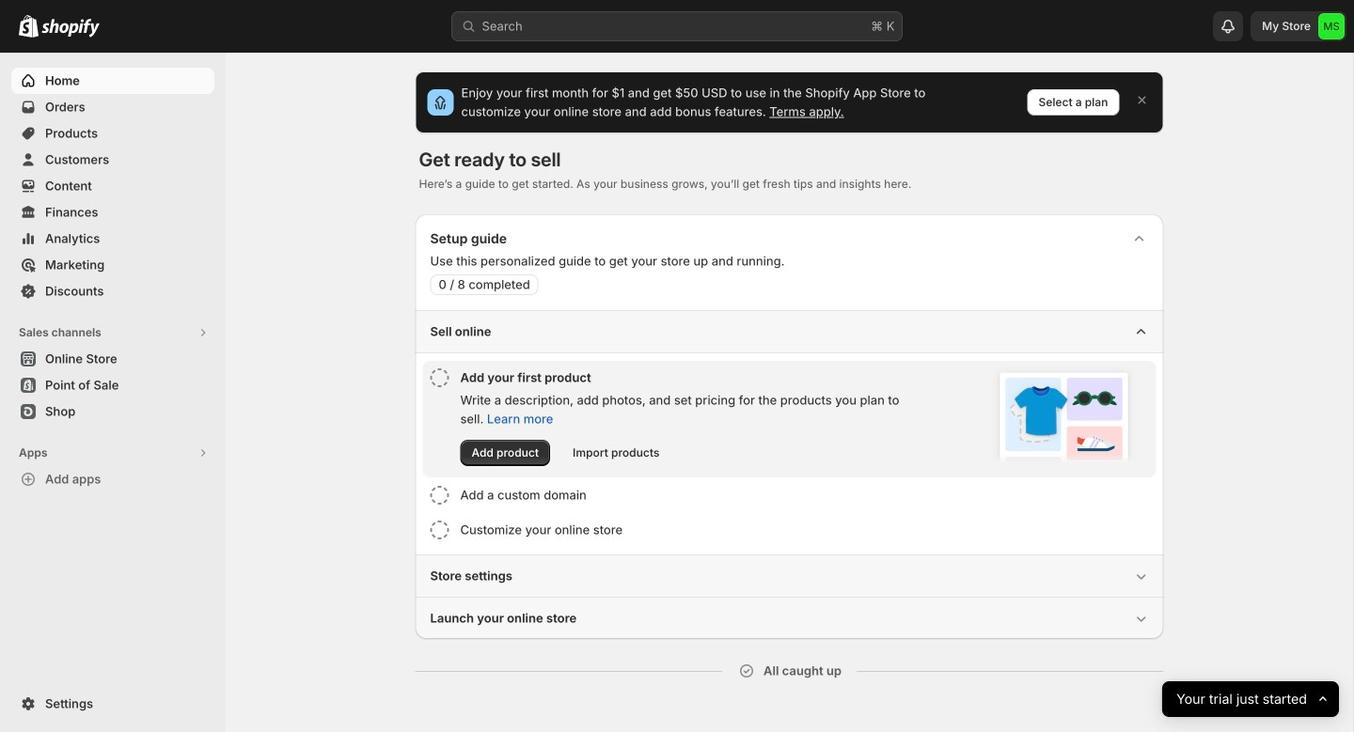 Task type: vqa. For each thing, say whether or not it's contained in the screenshot.
⌘ K
no



Task type: describe. For each thing, give the bounding box(es) containing it.
my store image
[[1319, 13, 1345, 40]]

mark customize your online store as done image
[[430, 521, 449, 540]]

setup guide region
[[415, 215, 1164, 640]]

0 horizontal spatial shopify image
[[19, 15, 39, 37]]

customize your online store group
[[423, 514, 1157, 548]]



Task type: locate. For each thing, give the bounding box(es) containing it.
guide categories group
[[415, 310, 1164, 640]]

1 horizontal spatial shopify image
[[41, 19, 100, 37]]

shopify image
[[19, 15, 39, 37], [41, 19, 100, 37]]

add a custom domain group
[[423, 479, 1157, 513]]

sell online group
[[415, 310, 1164, 555]]

mark add a custom domain as done image
[[430, 486, 449, 505]]

add your first product group
[[423, 361, 1157, 478]]

mark add your first product as done image
[[430, 369, 449, 388]]



